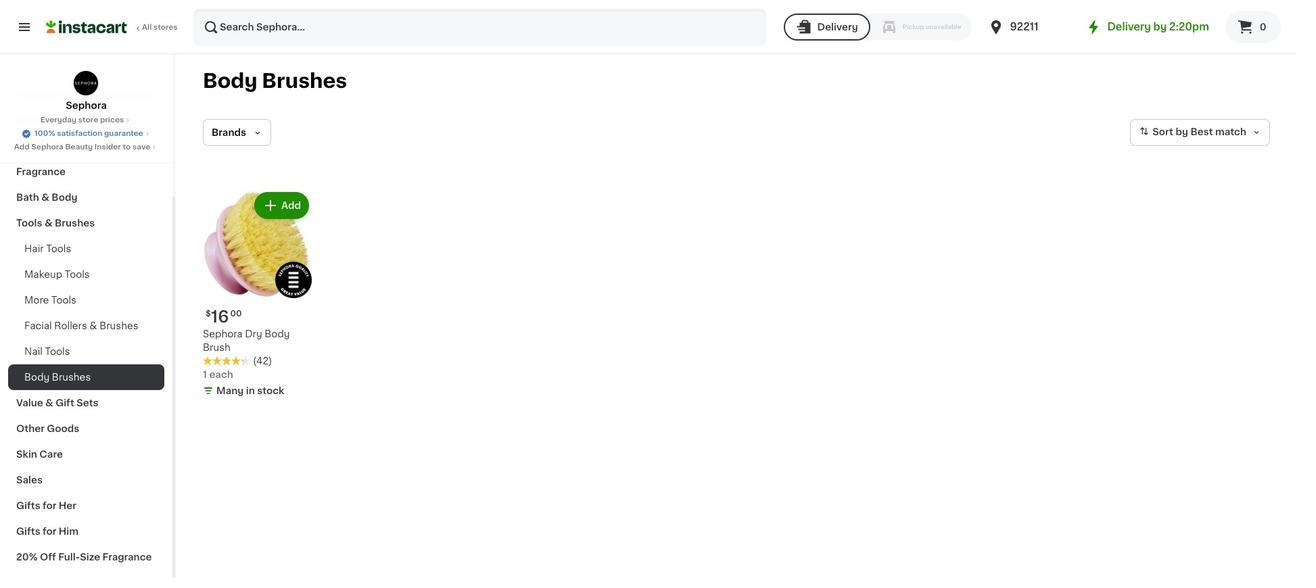 Task type: locate. For each thing, give the bounding box(es) containing it.
makeup
[[16, 116, 55, 125], [24, 270, 62, 279]]

instacart logo image
[[46, 19, 127, 35]]

1 horizontal spatial by
[[1176, 127, 1189, 137]]

by
[[1154, 22, 1167, 32], [1176, 127, 1189, 137]]

value & gift sets
[[16, 399, 99, 408]]

fragrance right size
[[103, 553, 152, 562]]

20%
[[16, 553, 38, 562]]

1 gifts from the top
[[16, 501, 40, 511]]

nail tools
[[24, 347, 70, 357]]

gifts
[[16, 501, 40, 511], [16, 527, 40, 537]]

0 horizontal spatial sephora
[[31, 143, 63, 151]]

other goods
[[16, 424, 79, 434]]

lists
[[38, 42, 61, 51]]

0 horizontal spatial add
[[14, 143, 30, 151]]

tools for hair tools
[[46, 244, 71, 254]]

everyday
[[40, 116, 77, 124]]

size
[[80, 553, 100, 562]]

delivery by 2:20pm
[[1108, 22, 1210, 32]]

0 vertical spatial add
[[14, 143, 30, 151]]

body
[[203, 71, 257, 91], [52, 193, 77, 202], [265, 330, 290, 339], [24, 373, 50, 382]]

service type group
[[784, 14, 973, 41]]

1 vertical spatial sephora
[[31, 143, 63, 151]]

& right rollers
[[90, 321, 97, 331]]

holiday
[[16, 90, 54, 99]]

delivery for delivery
[[818, 22, 858, 32]]

all
[[142, 24, 152, 31]]

1 horizontal spatial sephora
[[66, 101, 107, 110]]

for left her
[[43, 501, 56, 511]]

tools down makeup tools
[[51, 296, 76, 305]]

rollers
[[54, 321, 87, 331]]

sales
[[16, 476, 43, 485]]

care for hair care
[[39, 141, 62, 151]]

makeup down hair tools
[[24, 270, 62, 279]]

1 horizontal spatial beauty
[[119, 90, 154, 99]]

0 vertical spatial sephora
[[66, 101, 107, 110]]

2 vertical spatial sephora
[[203, 330, 243, 339]]

dry
[[245, 330, 262, 339]]

0 horizontal spatial delivery
[[818, 22, 858, 32]]

2:20pm
[[1170, 22, 1210, 32]]

hair down tools & brushes
[[24, 244, 44, 254]]

beauty down satisfaction
[[65, 143, 93, 151]]

many
[[217, 386, 244, 396]]

tools for makeup tools
[[65, 270, 90, 279]]

sephora
[[66, 101, 107, 110], [31, 143, 63, 151], [203, 330, 243, 339]]

add sephora beauty insider to save
[[14, 143, 150, 151]]

makeup tools
[[24, 270, 90, 279]]

0 vertical spatial for
[[43, 501, 56, 511]]

1 vertical spatial hair
[[24, 244, 44, 254]]

makeup up 100%
[[16, 116, 55, 125]]

1 vertical spatial gifts
[[16, 527, 40, 537]]

body brushes up value & gift sets
[[24, 373, 91, 382]]

by inside field
[[1176, 127, 1189, 137]]

add for add sephora beauty insider to save
[[14, 143, 30, 151]]

$
[[206, 310, 211, 318]]

care for skin care
[[39, 450, 63, 459]]

fragrance down the hair care
[[16, 167, 66, 177]]

0 horizontal spatial body brushes
[[24, 373, 91, 382]]

store
[[78, 116, 98, 124]]

1 vertical spatial for
[[43, 527, 56, 537]]

tools right the nail at the bottom
[[45, 347, 70, 357]]

0 vertical spatial fragrance
[[16, 167, 66, 177]]

1 horizontal spatial delivery
[[1108, 22, 1152, 32]]

sephora down holiday party ready beauty
[[66, 101, 107, 110]]

more
[[24, 296, 49, 305]]

by right "sort"
[[1176, 127, 1189, 137]]

add sephora beauty insider to save link
[[14, 142, 159, 153]]

& up hair tools
[[45, 219, 52, 228]]

hair for hair care
[[16, 141, 36, 151]]

1 vertical spatial fragrance
[[103, 553, 152, 562]]

& left gift
[[45, 399, 53, 408]]

by left 2:20pm
[[1154, 22, 1167, 32]]

2 for from the top
[[43, 527, 56, 537]]

ready
[[85, 90, 116, 99]]

for left 'him'
[[43, 527, 56, 537]]

1 for from the top
[[43, 501, 56, 511]]

92211
[[1010, 22, 1039, 32]]

other goods link
[[8, 416, 164, 442]]

Search field
[[195, 9, 765, 45]]

nail
[[24, 347, 43, 357]]

beauty up the prices on the left top of the page
[[119, 90, 154, 99]]

in
[[246, 386, 255, 396]]

0 vertical spatial body brushes
[[203, 71, 347, 91]]

1 horizontal spatial add
[[281, 201, 301, 210]]

0 vertical spatial care
[[39, 141, 62, 151]]

brushes
[[262, 71, 347, 91], [55, 219, 95, 228], [100, 321, 138, 331], [52, 373, 91, 382]]

sets
[[77, 399, 99, 408]]

1 vertical spatial makeup
[[24, 270, 62, 279]]

0 vertical spatial by
[[1154, 22, 1167, 32]]

0 horizontal spatial beauty
[[65, 143, 93, 151]]

nail tools link
[[8, 339, 164, 365]]

1 vertical spatial by
[[1176, 127, 1189, 137]]

1 vertical spatial add
[[281, 201, 301, 210]]

tools down "bath"
[[16, 219, 42, 228]]

sephora for sephora dry body brush
[[203, 330, 243, 339]]

&
[[41, 193, 49, 202], [45, 219, 52, 228], [90, 321, 97, 331], [45, 399, 53, 408]]

0 vertical spatial makeup
[[16, 116, 55, 125]]

sephora inside add sephora beauty insider to save link
[[31, 143, 63, 151]]

sephora inside sephora dry body brush
[[203, 330, 243, 339]]

tools inside "link"
[[45, 347, 70, 357]]

care right the skin
[[39, 450, 63, 459]]

many in stock
[[217, 386, 284, 396]]

delivery inside button
[[818, 22, 858, 32]]

body brushes
[[203, 71, 347, 91], [24, 373, 91, 382]]

delivery button
[[784, 14, 871, 41]]

guarantee
[[104, 130, 143, 137]]

100% satisfaction guarantee
[[35, 130, 143, 137]]

tools
[[16, 219, 42, 228], [46, 244, 71, 254], [65, 270, 90, 279], [51, 296, 76, 305], [45, 347, 70, 357]]

stock
[[257, 386, 284, 396]]

tools & brushes
[[16, 219, 95, 228]]

all stores
[[142, 24, 178, 31]]

gifts up 20%
[[16, 527, 40, 537]]

gifts for him
[[16, 527, 79, 537]]

hair care link
[[8, 133, 164, 159]]

hair tools link
[[8, 236, 164, 262]]

1 vertical spatial care
[[39, 450, 63, 459]]

body brushes link
[[8, 365, 164, 390]]

tools for nail tools
[[45, 347, 70, 357]]

delivery
[[1108, 22, 1152, 32], [818, 22, 858, 32]]

makeup for makeup tools
[[24, 270, 62, 279]]

off
[[40, 553, 56, 562]]

20% off full-size fragrance
[[16, 553, 152, 562]]

tools up makeup tools
[[46, 244, 71, 254]]

2 horizontal spatial sephora
[[203, 330, 243, 339]]

gifts down "sales"
[[16, 501, 40, 511]]

2 gifts from the top
[[16, 527, 40, 537]]

product group
[[203, 189, 312, 401]]

& for brushes
[[45, 219, 52, 228]]

hair
[[16, 141, 36, 151], [24, 244, 44, 254]]

lists link
[[8, 33, 164, 60]]

more tools
[[24, 296, 76, 305]]

00
[[230, 310, 242, 318]]

add inside button
[[281, 201, 301, 210]]

body right dry
[[265, 330, 290, 339]]

add
[[14, 143, 30, 151], [281, 201, 301, 210]]

body brushes up brands dropdown button
[[203, 71, 347, 91]]

hair down 100%
[[16, 141, 36, 151]]

skin
[[16, 450, 37, 459]]

care down 100%
[[39, 141, 62, 151]]

0 vertical spatial hair
[[16, 141, 36, 151]]

insider
[[95, 143, 121, 151]]

0 vertical spatial gifts
[[16, 501, 40, 511]]

None search field
[[194, 8, 766, 46]]

sephora down 100%
[[31, 143, 63, 151]]

gifts for gifts for him
[[16, 527, 40, 537]]

tools down 'hair tools' link
[[65, 270, 90, 279]]

0 horizontal spatial by
[[1154, 22, 1167, 32]]

100%
[[35, 130, 55, 137]]

& right "bath"
[[41, 193, 49, 202]]

sephora up brush
[[203, 330, 243, 339]]

facial rollers & brushes link
[[8, 313, 164, 339]]



Task type: vqa. For each thing, say whether or not it's contained in the screenshot.
'smooth'
no



Task type: describe. For each thing, give the bounding box(es) containing it.
all stores link
[[46, 8, 179, 46]]

best match
[[1191, 127, 1247, 137]]

100% satisfaction guarantee button
[[21, 126, 151, 139]]

save
[[133, 143, 150, 151]]

to
[[123, 143, 131, 151]]

fragrance link
[[8, 159, 164, 185]]

him
[[59, 527, 79, 537]]

match
[[1216, 127, 1247, 137]]

gifts for her link
[[8, 493, 164, 519]]

1 horizontal spatial fragrance
[[103, 553, 152, 562]]

hair for hair tools
[[24, 244, 44, 254]]

everyday store prices link
[[40, 115, 132, 126]]

facial
[[24, 321, 52, 331]]

makeup link
[[8, 108, 164, 133]]

tools for more tools
[[51, 296, 76, 305]]

best
[[1191, 127, 1214, 137]]

body up tools & brushes
[[52, 193, 77, 202]]

each
[[209, 370, 233, 380]]

value
[[16, 399, 43, 408]]

satisfaction
[[57, 130, 102, 137]]

add for add
[[281, 201, 301, 210]]

$ 16 00
[[206, 309, 242, 325]]

1
[[203, 370, 207, 380]]

value & gift sets link
[[8, 390, 164, 416]]

1 horizontal spatial body brushes
[[203, 71, 347, 91]]

hair care
[[16, 141, 62, 151]]

0 horizontal spatial fragrance
[[16, 167, 66, 177]]

sales link
[[8, 468, 164, 493]]

sort
[[1153, 127, 1174, 137]]

more tools link
[[8, 288, 164, 313]]

facial rollers & brushes
[[24, 321, 138, 331]]

skin care
[[16, 450, 63, 459]]

everyday store prices
[[40, 116, 124, 124]]

makeup for makeup
[[16, 116, 55, 125]]

her
[[59, 501, 76, 511]]

brands button
[[203, 119, 271, 146]]

1 vertical spatial body brushes
[[24, 373, 91, 382]]

sephora for sephora
[[66, 101, 107, 110]]

goods
[[47, 424, 79, 434]]

sephora dry body brush
[[203, 330, 290, 353]]

bath & body link
[[8, 185, 164, 210]]

1 vertical spatial beauty
[[65, 143, 93, 151]]

prices
[[100, 116, 124, 124]]

stores
[[154, 24, 178, 31]]

holiday party ready beauty
[[16, 90, 154, 99]]

bath
[[16, 193, 39, 202]]

0 vertical spatial beauty
[[119, 90, 154, 99]]

holiday party ready beauty link
[[8, 82, 164, 108]]

gift
[[56, 399, 74, 408]]

0 button
[[1226, 11, 1282, 43]]

sephora link
[[66, 70, 107, 112]]

sephora logo image
[[73, 70, 99, 96]]

brands
[[212, 128, 246, 137]]

92211 button
[[989, 8, 1070, 46]]

body up the brands
[[203, 71, 257, 91]]

body inside sephora dry body brush
[[265, 330, 290, 339]]

1 each
[[203, 370, 233, 380]]

for for him
[[43, 527, 56, 537]]

delivery by 2:20pm link
[[1086, 19, 1210, 35]]

full-
[[58, 553, 80, 562]]

body down the nail at the bottom
[[24, 373, 50, 382]]

(42)
[[253, 357, 272, 366]]

by for sort
[[1176, 127, 1189, 137]]

party
[[56, 90, 83, 99]]

20% off full-size fragrance link
[[8, 545, 164, 570]]

16
[[211, 309, 229, 325]]

tools & brushes link
[[8, 210, 164, 236]]

gifts for gifts for her
[[16, 501, 40, 511]]

sort by
[[1153, 127, 1189, 137]]

delivery for delivery by 2:20pm
[[1108, 22, 1152, 32]]

by for delivery
[[1154, 22, 1167, 32]]

brush
[[203, 343, 231, 353]]

for for her
[[43, 501, 56, 511]]

0
[[1260, 22, 1267, 32]]

skin care link
[[8, 442, 164, 468]]

& for body
[[41, 193, 49, 202]]

Best match Sort by field
[[1131, 119, 1271, 146]]

add button
[[256, 194, 308, 218]]

hair tools
[[24, 244, 71, 254]]

gifts for him link
[[8, 519, 164, 545]]

other
[[16, 424, 45, 434]]

gifts for her
[[16, 501, 76, 511]]

bath & body
[[16, 193, 77, 202]]

& for gift
[[45, 399, 53, 408]]

makeup tools link
[[8, 262, 164, 288]]



